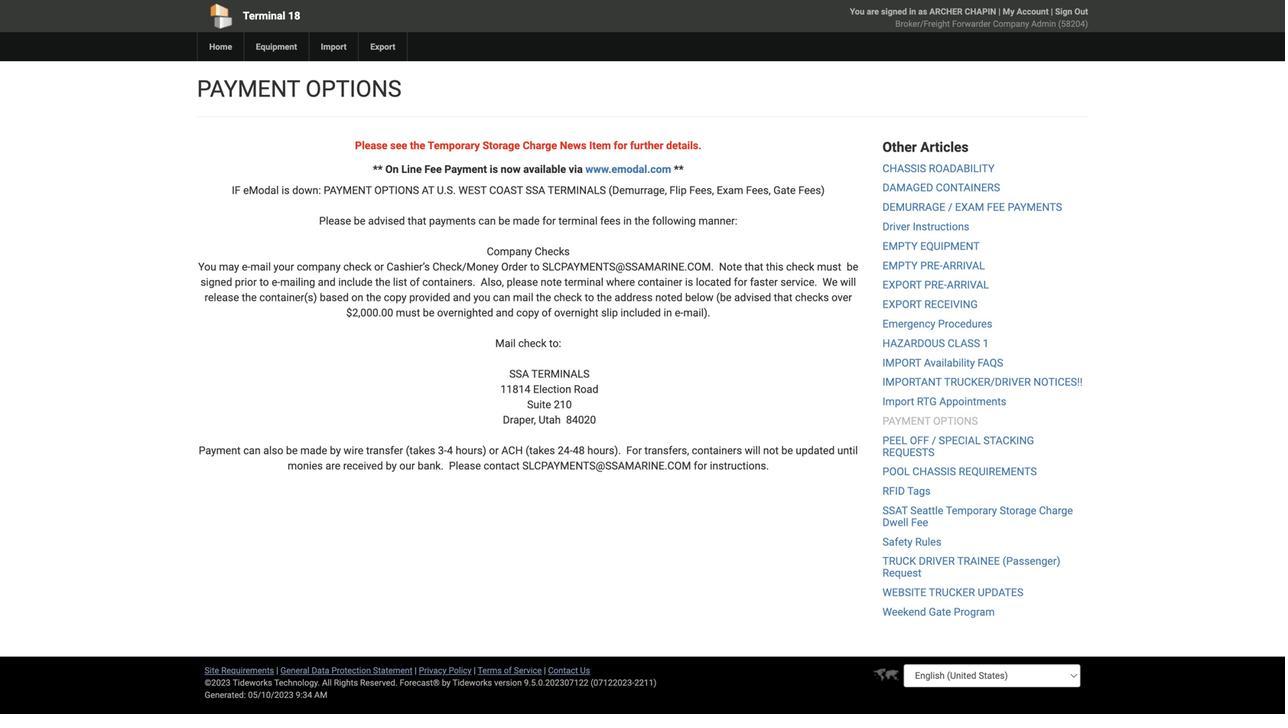 Task type: describe. For each thing, give the bounding box(es) containing it.
gate inside other articles chassis roadability damaged containers demurrage / exam fee payments driver instructions empty equipment empty pre-arrival export pre-arrival export receiving emergency procedures hazardous class 1 import availability faqs important trucker/driver notices!! import rtg appointments payment options peel off / special stacking requests pool chassis requirements rfid tags ssat seattle temporary storage charge dwell fee safety rules truck driver trainee (passenger) request website trucker updates weekend gate program
[[929, 606, 952, 618]]

1 empty from the top
[[883, 240, 918, 253]]

1 vertical spatial and
[[453, 291, 471, 304]]

containers
[[692, 444, 743, 457]]

the up the 'slip' at top
[[597, 291, 612, 304]]

fee inside other articles chassis roadability damaged containers demurrage / exam fee payments driver instructions empty equipment empty pre-arrival export pre-arrival export receiving emergency procedures hazardous class 1 import availability faqs important trucker/driver notices!! import rtg appointments payment options peel off / special stacking requests pool chassis requirements rfid tags ssat seattle temporary storage charge dwell fee safety rules truck driver trainee (passenger) request website trucker updates weekend gate program
[[912, 516, 929, 529]]

please inside payment can also be made by wire transfer (takes 3-4 hours) or ach (takes 24-48 hours).  for transfers, containers will not be updated until monies are received by our bank.  please contact slcpayments@ssamarine.com for instructions.
[[449, 460, 481, 472]]

west
[[459, 184, 487, 197]]

am
[[315, 690, 328, 700]]

must
[[396, 307, 420, 319]]

note
[[541, 276, 562, 289]]

driver
[[919, 555, 955, 568]]

important trucker/driver notices!! link
[[883, 376, 1083, 389]]

2 horizontal spatial e-
[[675, 307, 684, 319]]

0 vertical spatial arrival
[[943, 259, 986, 272]]

equipment
[[921, 240, 980, 253]]

program
[[954, 606, 995, 618]]

payments
[[429, 215, 476, 227]]

for inside company checks you may e-mail your company check or cashier's check/money order to slcpayments@ssamarine.com.  note that this check must  be signed prior to e-mailing and include the list of containers.  also, please note terminal where container is located for faster service.  we will release the container(s) based on the copy provided and you can mail the check to the address noted below (be advised that checks over $2,000.00 must be overnighted and copy of overnight slip included in e-mail).
[[734, 276, 748, 289]]

charge inside other articles chassis roadability damaged containers demurrage / exam fee payments driver instructions empty equipment empty pre-arrival export pre-arrival export receiving emergency procedures hazardous class 1 import availability faqs important trucker/driver notices!! import rtg appointments payment options peel off / special stacking requests pool chassis requirements rfid tags ssat seattle temporary storage charge dwell fee safety rules truck driver trainee (passenger) request website trucker updates weekend gate program
[[1040, 504, 1074, 517]]

demurrage / exam fee payments link
[[883, 201, 1063, 214]]

be up over
[[847, 261, 859, 273]]

important
[[883, 376, 942, 389]]

1 vertical spatial /
[[932, 434, 937, 447]]

can inside company checks you may e-mail your company check or cashier's check/money order to slcpayments@ssamarine.com.  note that this check must  be signed prior to e-mailing and include the list of containers.  also, please note terminal where container is located for faster service.  we will release the container(s) based on the copy provided and you can mail the check to the address noted below (be advised that checks over $2,000.00 must be overnighted and copy of overnight slip included in e-mail).
[[493, 291, 511, 304]]

1 (takes from the left
[[406, 444, 436, 457]]

1 horizontal spatial /
[[949, 201, 953, 214]]

0 horizontal spatial is
[[282, 184, 290, 197]]

be down 'coast'
[[499, 215, 510, 227]]

2 vertical spatial to
[[585, 291, 595, 304]]

class
[[948, 337, 981, 350]]

also
[[263, 444, 284, 457]]

where
[[607, 276, 635, 289]]

are inside the you are signed in as archer chapin | my account | sign out broker/freight forwarder company admin (58204)
[[867, 7, 880, 16]]

address
[[615, 291, 653, 304]]

or inside company checks you may e-mail your company check or cashier's check/money order to slcpayments@ssamarine.com.  note that this check must  be signed prior to e-mailing and include the list of containers.  also, please note terminal where container is located for faster service.  we will release the container(s) based on the copy provided and you can mail the check to the address noted below (be advised that checks over $2,000.00 must be overnighted and copy of overnight slip included in e-mail).
[[374, 261, 384, 273]]

0 vertical spatial e-
[[242, 261, 251, 273]]

via
[[569, 163, 583, 176]]

the down (demurrage,
[[635, 215, 650, 227]]

not
[[764, 444, 779, 457]]

0 vertical spatial charge
[[523, 139, 558, 152]]

be right not at right
[[782, 444, 794, 457]]

the down prior
[[242, 291, 257, 304]]

will inside payment can also be made by wire transfer (takes 3-4 hours) or ach (takes 24-48 hours).  for transfers, containers will not be updated until monies are received by our bank.  please contact slcpayments@ssamarine.com for instructions.
[[745, 444, 761, 457]]

see
[[390, 139, 408, 152]]

mail).
[[684, 307, 711, 319]]

damaged
[[883, 182, 934, 194]]

you are signed in as archer chapin | my account | sign out broker/freight forwarder company admin (58204)
[[851, 7, 1089, 29]]

1 export from the top
[[883, 279, 922, 291]]

roadability
[[929, 162, 995, 175]]

2 horizontal spatial of
[[542, 307, 552, 319]]

be down provided
[[423, 307, 435, 319]]

version
[[495, 678, 522, 688]]

1 vertical spatial arrival
[[947, 279, 990, 291]]

instructions
[[913, 220, 970, 233]]

1 vertical spatial pre-
[[925, 279, 948, 291]]

also,
[[481, 276, 504, 289]]

prior
[[235, 276, 257, 289]]

by inside site requirements | general data protection statement | privacy policy | terms of service | contact us ©2023 tideworks technology. all rights reserved. forecast® by tideworks version 9.5.0.202307122 (07122023-2211) generated: 05/10/2023 9:34 am
[[442, 678, 451, 688]]

for up checks
[[543, 215, 556, 227]]

emodal
[[243, 184, 279, 197]]

the down note
[[536, 291, 552, 304]]

0 vertical spatial copy
[[384, 291, 407, 304]]

service
[[514, 666, 542, 676]]

will inside company checks you may e-mail your company check or cashier's check/money order to slcpayments@ssamarine.com.  note that this check must  be signed prior to e-mailing and include the list of containers.  also, please note terminal where container is located for faster service.  we will release the container(s) based on the copy provided and you can mail the check to the address noted below (be advised that checks over $2,000.00 must be overnighted and copy of overnight slip included in e-mail).
[[841, 276, 857, 289]]

transfer
[[366, 444, 403, 457]]

generated:
[[205, 690, 246, 700]]

terminals inside ssa terminals 11814 election road suite 210 draper, utah  84020
[[532, 368, 590, 381]]

0 vertical spatial terminal
[[559, 215, 598, 227]]

the left list
[[376, 276, 391, 289]]

terminal
[[243, 10, 286, 22]]

2 export from the top
[[883, 298, 922, 311]]

privacy policy link
[[419, 666, 472, 676]]

rules
[[916, 536, 942, 548]]

1 vertical spatial in
[[624, 215, 632, 227]]

overnighted
[[437, 307, 494, 319]]

| up 9.5.0.202307122
[[544, 666, 546, 676]]

9:34
[[296, 690, 312, 700]]

for right item
[[614, 139, 628, 152]]

1 vertical spatial that
[[745, 261, 764, 273]]

coast
[[490, 184, 523, 197]]

1 vertical spatial chassis
[[913, 466, 957, 478]]

0 vertical spatial payment
[[445, 163, 487, 176]]

0 vertical spatial fee
[[425, 163, 442, 176]]

please for please see the temporary storage charge news item for further details.
[[355, 139, 388, 152]]

forwarder
[[953, 19, 992, 29]]

equipment
[[256, 42, 297, 52]]

exam
[[717, 184, 744, 197]]

export receiving link
[[883, 298, 978, 311]]

check up include
[[344, 261, 372, 273]]

trucker/driver
[[945, 376, 1032, 389]]

pool chassis requirements link
[[883, 466, 1038, 478]]

2 horizontal spatial and
[[496, 307, 514, 319]]

the up '$2,000.00'
[[366, 291, 381, 304]]

check up overnight
[[554, 291, 582, 304]]

please see the temporary storage charge news item for further details.
[[355, 139, 702, 152]]

| left my
[[999, 7, 1001, 16]]

0 vertical spatial terminals
[[548, 184, 606, 197]]

note
[[720, 261, 743, 273]]

ssa terminals 11814 election road suite 210 draper, utah  84020
[[458, 368, 599, 427]]

1 horizontal spatial by
[[386, 460, 397, 472]]

empty pre-arrival link
[[883, 259, 986, 272]]

election
[[534, 383, 572, 396]]

options inside other articles chassis roadability damaged containers demurrage / exam fee payments driver instructions empty equipment empty pre-arrival export pre-arrival export receiving emergency procedures hazardous class 1 import availability faqs important trucker/driver notices!! import rtg appointments payment options peel off / special stacking requests pool chassis requirements rfid tags ssat seattle temporary storage charge dwell fee safety rules truck driver trainee (passenger) request website trucker updates weekend gate program
[[934, 415, 979, 427]]

1 horizontal spatial made
[[513, 215, 540, 227]]

| left the sign
[[1052, 7, 1054, 16]]

0 vertical spatial of
[[410, 276, 420, 289]]

| left general
[[276, 666, 278, 676]]

requests
[[883, 446, 935, 459]]

| up forecast®
[[415, 666, 417, 676]]

request
[[883, 567, 922, 579]]

account
[[1017, 7, 1049, 16]]

company
[[297, 261, 341, 273]]

in inside the you are signed in as archer chapin | my account | sign out broker/freight forwarder company admin (58204)
[[910, 7, 917, 16]]

05/10/2023
[[248, 690, 294, 700]]

hazardous
[[883, 337, 946, 350]]

2 vertical spatial that
[[774, 291, 793, 304]]

2 (takes from the left
[[526, 444, 555, 457]]

import rtg appointments link
[[883, 395, 1007, 408]]

be right also
[[286, 444, 298, 457]]

0 vertical spatial and
[[318, 276, 336, 289]]

statement
[[373, 666, 413, 676]]

in inside company checks you may e-mail your company check or cashier's check/money order to slcpayments@ssamarine.com.  note that this check must  be signed prior to e-mailing and include the list of containers.  also, please note terminal where container is located for faster service.  we will release the container(s) based on the copy provided and you can mail the check to the address noted below (be advised that checks over $2,000.00 must be overnighted and copy of overnight slip included in e-mail).
[[664, 307, 673, 319]]

** on line fee payment is now available via www.emodal.com **
[[373, 163, 684, 176]]

tags
[[908, 485, 931, 498]]

checks
[[535, 245, 570, 258]]

seattle
[[911, 504, 944, 517]]

truck driver trainee (passenger) request link
[[883, 555, 1061, 579]]

my account link
[[1003, 7, 1049, 16]]

1 horizontal spatial e-
[[272, 276, 280, 289]]

noted
[[656, 291, 683, 304]]

2211)
[[635, 678, 657, 688]]

faster
[[750, 276, 778, 289]]

rfid tags link
[[883, 485, 931, 498]]

pool
[[883, 466, 910, 478]]

slip
[[602, 307, 618, 319]]

other articles chassis roadability damaged containers demurrage / exam fee payments driver instructions empty equipment empty pre-arrival export pre-arrival export receiving emergency procedures hazardous class 1 import availability faqs important trucker/driver notices!! import rtg appointments payment options peel off / special stacking requests pool chassis requirements rfid tags ssat seattle temporary storage charge dwell fee safety rules truck driver trainee (passenger) request website trucker updates weekend gate program
[[883, 139, 1083, 618]]

general
[[281, 666, 310, 676]]

monies
[[288, 460, 323, 472]]

please for please be advised that payments can be made for terminal fees in the following manner:
[[319, 215, 351, 227]]

mailing
[[280, 276, 315, 289]]

suite
[[527, 399, 552, 411]]

1 vertical spatial payment
[[324, 184, 372, 197]]

2 fees, from the left
[[747, 184, 771, 197]]

driver instructions link
[[883, 220, 970, 233]]

mail check to:
[[496, 337, 562, 350]]

slcpayments@ssamarine.com
[[523, 460, 692, 472]]

truck
[[883, 555, 917, 568]]

import
[[883, 357, 922, 369]]

availability
[[925, 357, 976, 369]]

transfers,
[[645, 444, 690, 457]]

0 vertical spatial can
[[479, 215, 496, 227]]

temporary inside other articles chassis roadability damaged containers demurrage / exam fee payments driver instructions empty equipment empty pre-arrival export pre-arrival export receiving emergency procedures hazardous class 1 import availability faqs important trucker/driver notices!! import rtg appointments payment options peel off / special stacking requests pool chassis requirements rfid tags ssat seattle temporary storage charge dwell fee safety rules truck driver trainee (passenger) request website trucker updates weekend gate program
[[947, 504, 998, 517]]

0 vertical spatial pre-
[[921, 259, 943, 272]]

1 horizontal spatial to
[[530, 261, 540, 273]]

dwell
[[883, 516, 909, 529]]

0 vertical spatial storage
[[483, 139, 520, 152]]

other
[[883, 139, 917, 155]]

2 empty from the top
[[883, 259, 918, 272]]

import link
[[309, 32, 358, 61]]



Task type: locate. For each thing, give the bounding box(es) containing it.
privacy
[[419, 666, 447, 676]]

gate left fees)
[[774, 184, 796, 197]]

please down hours)
[[449, 460, 481, 472]]

1 horizontal spatial or
[[489, 444, 499, 457]]

0 horizontal spatial charge
[[523, 139, 558, 152]]

based
[[320, 291, 349, 304]]

1 horizontal spatial fees,
[[747, 184, 771, 197]]

company up order
[[487, 245, 532, 258]]

1 horizontal spatial temporary
[[947, 504, 998, 517]]

you inside the you are signed in as archer chapin | my account | sign out broker/freight forwarder company admin (58204)
[[851, 7, 865, 16]]

is up "below"
[[686, 276, 694, 289]]

chassis up tags
[[913, 466, 957, 478]]

company
[[994, 19, 1030, 29], [487, 245, 532, 258]]

0 vertical spatial signed
[[882, 7, 908, 16]]

notices!!
[[1034, 376, 1083, 389]]

export
[[371, 42, 396, 52]]

0 horizontal spatial gate
[[774, 184, 796, 197]]

or up contact
[[489, 444, 499, 457]]

to
[[530, 261, 540, 273], [260, 276, 269, 289], [585, 291, 595, 304]]

18
[[288, 10, 301, 22]]

admin
[[1032, 19, 1057, 29]]

(takes
[[406, 444, 436, 457], [526, 444, 555, 457]]

mail down please
[[513, 291, 534, 304]]

rights
[[334, 678, 358, 688]]

ssa down ** on line fee payment is now available via www.emodal.com **
[[526, 184, 546, 197]]

export up emergency
[[883, 298, 922, 311]]

terminal up overnight
[[565, 276, 604, 289]]

ssa up "11814" at the left of the page
[[510, 368, 529, 381]]

9.5.0.202307122
[[524, 678, 589, 688]]

options down on
[[375, 184, 419, 197]]

1 vertical spatial is
[[282, 184, 290, 197]]

located
[[696, 276, 732, 289]]

details.
[[667, 139, 702, 152]]

temporary up u.s.
[[428, 139, 480, 152]]

company inside the you are signed in as archer chapin | my account | sign out broker/freight forwarder company admin (58204)
[[994, 19, 1030, 29]]

provided
[[409, 291, 451, 304]]

company inside company checks you may e-mail your company check or cashier's check/money order to slcpayments@ssamarine.com.  note that this check must  be signed prior to e-mailing and include the list of containers.  also, please note terminal where container is located for faster service.  we will release the container(s) based on the copy provided and you can mail the check to the address noted below (be advised that checks over $2,000.00 must be overnighted and copy of overnight slip included in e-mail).
[[487, 245, 532, 258]]

overnight
[[555, 307, 599, 319]]

1 horizontal spatial **
[[674, 163, 684, 176]]

over
[[832, 291, 853, 304]]

and up based
[[318, 276, 336, 289]]

1 vertical spatial or
[[489, 444, 499, 457]]

0 vertical spatial to
[[530, 261, 540, 273]]

terminal inside company checks you may e-mail your company check or cashier's check/money order to slcpayments@ssamarine.com.  note that this check must  be signed prior to e-mailing and include the list of containers.  also, please note terminal where container is located for faster service.  we will release the container(s) based on the copy provided and you can mail the check to the address noted below (be advised that checks over $2,000.00 must be overnighted and copy of overnight slip included in e-mail).
[[565, 276, 604, 289]]

is left the down:
[[282, 184, 290, 197]]

0 horizontal spatial to
[[260, 276, 269, 289]]

contact
[[484, 460, 520, 472]]

signed inside company checks you may e-mail your company check or cashier's check/money order to slcpayments@ssamarine.com.  note that this check must  be signed prior to e-mailing and include the list of containers.  also, please note terminal where container is located for faster service.  we will release the container(s) based on the copy provided and you can mail the check to the address noted below (be advised that checks over $2,000.00 must be overnighted and copy of overnight slip included in e-mail).
[[201, 276, 232, 289]]

following
[[653, 215, 696, 227]]

as
[[919, 7, 928, 16]]

and up mail
[[496, 307, 514, 319]]

be up include
[[354, 215, 366, 227]]

import inside other articles chassis roadability damaged containers demurrage / exam fee payments driver instructions empty equipment empty pre-arrival export pre-arrival export receiving emergency procedures hazardous class 1 import availability faqs important trucker/driver notices!! import rtg appointments payment options peel off / special stacking requests pool chassis requirements rfid tags ssat seattle temporary storage charge dwell fee safety rules truck driver trainee (passenger) request website trucker updates weekend gate program
[[883, 395, 915, 408]]

can left also
[[243, 444, 261, 457]]

0 vertical spatial options
[[306, 75, 402, 103]]

and
[[318, 276, 336, 289], [453, 291, 471, 304], [496, 307, 514, 319]]

2 vertical spatial please
[[449, 460, 481, 472]]

/ right off
[[932, 434, 937, 447]]

e- down noted
[[675, 307, 684, 319]]

0 vertical spatial advised
[[368, 215, 405, 227]]

2 vertical spatial payment
[[883, 415, 931, 427]]

2 horizontal spatial by
[[442, 678, 451, 688]]

0 horizontal spatial payment
[[199, 444, 241, 457]]

item
[[590, 139, 611, 152]]

demurrage
[[883, 201, 946, 214]]

1 horizontal spatial payment
[[445, 163, 487, 176]]

0 vertical spatial empty
[[883, 240, 918, 253]]

payment inside other articles chassis roadability damaged containers demurrage / exam fee payments driver instructions empty equipment empty pre-arrival export pre-arrival export receiving emergency procedures hazardous class 1 import availability faqs important trucker/driver notices!! import rtg appointments payment options peel off / special stacking requests pool chassis requirements rfid tags ssat seattle temporary storage charge dwell fee safety rules truck driver trainee (passenger) request website trucker updates weekend gate program
[[883, 415, 931, 427]]

2 horizontal spatial payment
[[883, 415, 931, 427]]

ssa inside ssa terminals 11814 election road suite 210 draper, utah  84020
[[510, 368, 529, 381]]

terminals down via
[[548, 184, 606, 197]]

please
[[507, 276, 538, 289]]

$2,000.00
[[346, 307, 394, 319]]

0 horizontal spatial import
[[321, 42, 347, 52]]

arrival up receiving
[[947, 279, 990, 291]]

signed inside the you are signed in as archer chapin | my account | sign out broker/freight forwarder company admin (58204)
[[882, 7, 908, 16]]

you inside company checks you may e-mail your company check or cashier's check/money order to slcpayments@ssamarine.com.  note that this check must  be signed prior to e-mailing and include the list of containers.  also, please note terminal where container is located for faster service.  we will release the container(s) based on the copy provided and you can mail the check to the address noted below (be advised that checks over $2,000.00 must be overnighted and copy of overnight slip included in e-mail).
[[198, 261, 216, 273]]

payment down equipment link
[[197, 75, 300, 103]]

are left as
[[867, 7, 880, 16]]

terminals up election
[[532, 368, 590, 381]]

0 horizontal spatial fees,
[[690, 184, 715, 197]]

1 vertical spatial fee
[[912, 516, 929, 529]]

in left as
[[910, 7, 917, 16]]

(takes up our
[[406, 444, 436, 457]]

payment inside payment can also be made by wire transfer (takes 3-4 hours) or ach (takes 24-48 hours).  for transfers, containers will not be updated until monies are received by our bank.  please contact slcpayments@ssamarine.com for instructions.
[[199, 444, 241, 457]]

payment up west in the top left of the page
[[445, 163, 487, 176]]

empty
[[883, 240, 918, 253], [883, 259, 918, 272]]

e- down the 'your'
[[272, 276, 280, 289]]

export
[[883, 279, 922, 291], [883, 298, 922, 311]]

to right prior
[[260, 276, 269, 289]]

by left our
[[386, 460, 397, 472]]

0 vertical spatial ssa
[[526, 184, 546, 197]]

website trucker updates link
[[883, 586, 1024, 599]]

available
[[524, 163, 566, 176]]

check/money
[[433, 261, 499, 273]]

chassis roadability link
[[883, 162, 995, 175]]

0 vertical spatial please
[[355, 139, 388, 152]]

0 vertical spatial is
[[490, 163, 498, 176]]

storage up "now"
[[483, 139, 520, 152]]

are
[[867, 7, 880, 16], [326, 460, 341, 472]]

0 vertical spatial are
[[867, 7, 880, 16]]

storage inside other articles chassis roadability damaged containers demurrage / exam fee payments driver instructions empty equipment empty pre-arrival export pre-arrival export receiving emergency procedures hazardous class 1 import availability faqs important trucker/driver notices!! import rtg appointments payment options peel off / special stacking requests pool chassis requirements rfid tags ssat seattle temporary storage charge dwell fee safety rules truck driver trainee (passenger) request website trucker updates weekend gate program
[[1000, 504, 1037, 517]]

1 vertical spatial to
[[260, 276, 269, 289]]

can inside payment can also be made by wire transfer (takes 3-4 hours) or ach (takes 24-48 hours).  for transfers, containers will not be updated until monies are received by our bank.  please contact slcpayments@ssamarine.com for instructions.
[[243, 444, 261, 457]]

that down faster
[[774, 291, 793, 304]]

1 horizontal spatial advised
[[735, 291, 772, 304]]

** up flip at right top
[[674, 163, 684, 176]]

weekend gate program link
[[883, 606, 995, 618]]

please left see
[[355, 139, 388, 152]]

you left may
[[198, 261, 216, 273]]

below
[[686, 291, 714, 304]]

1 vertical spatial company
[[487, 245, 532, 258]]

that down at
[[408, 215, 427, 227]]

0 horizontal spatial **
[[373, 163, 383, 176]]

1 vertical spatial empty
[[883, 259, 918, 272]]

export up export receiving link
[[883, 279, 922, 291]]

if
[[232, 184, 241, 197]]

payment up the peel
[[883, 415, 931, 427]]

will left not at right
[[745, 444, 761, 457]]

0 horizontal spatial mail
[[251, 261, 271, 273]]

gate down trucker
[[929, 606, 952, 618]]

charge up available
[[523, 139, 558, 152]]

0 horizontal spatial that
[[408, 215, 427, 227]]

empty down empty equipment link
[[883, 259, 918, 272]]

in right fees
[[624, 215, 632, 227]]

fees
[[601, 215, 621, 227]]

0 vertical spatial /
[[949, 201, 953, 214]]

0 vertical spatial gate
[[774, 184, 796, 197]]

1 horizontal spatial is
[[490, 163, 498, 176]]

are inside payment can also be made by wire transfer (takes 3-4 hours) or ach (takes 24-48 hours).  for transfers, containers will not be updated until monies are received by our bank.  please contact slcpayments@ssamarine.com for instructions.
[[326, 460, 341, 472]]

0 vertical spatial chassis
[[883, 162, 927, 175]]

0 vertical spatial import
[[321, 42, 347, 52]]

©2023 tideworks
[[205, 678, 272, 688]]

for inside payment can also be made by wire transfer (takes 3-4 hours) or ach (takes 24-48 hours).  for transfers, containers will not be updated until monies are received by our bank.  please contact slcpayments@ssamarine.com for instructions.
[[694, 460, 708, 472]]

payment left also
[[199, 444, 241, 457]]

in down noted
[[664, 307, 673, 319]]

www.emodal.com
[[586, 163, 672, 176]]

1 vertical spatial charge
[[1040, 504, 1074, 517]]

check right this
[[787, 261, 815, 273]]

ach
[[502, 444, 523, 457]]

articles
[[921, 139, 969, 155]]

faqs
[[978, 357, 1004, 369]]

or
[[374, 261, 384, 273], [489, 444, 499, 457]]

import left export link
[[321, 42, 347, 52]]

0 horizontal spatial temporary
[[428, 139, 480, 152]]

forecast®
[[400, 678, 440, 688]]

site requirements link
[[205, 666, 274, 676]]

charge up (passenger)
[[1040, 504, 1074, 517]]

copy up mail check to:
[[517, 307, 539, 319]]

1 vertical spatial made
[[301, 444, 327, 457]]

0 horizontal spatial you
[[198, 261, 216, 273]]

made down if emodal is down: payment options at u.s. west coast ssa terminals (demurrage, flip fees, exam fees, gate fees)
[[513, 215, 540, 227]]

2 ** from the left
[[674, 163, 684, 176]]

by
[[330, 444, 341, 457], [386, 460, 397, 472], [442, 678, 451, 688]]

terms of service link
[[478, 666, 542, 676]]

www.emodal.com link
[[586, 163, 672, 176]]

| up tideworks on the bottom of page
[[474, 666, 476, 676]]

of
[[410, 276, 420, 289], [542, 307, 552, 319], [504, 666, 512, 676]]

to up please
[[530, 261, 540, 273]]

fees, right flip at right top
[[690, 184, 715, 197]]

home
[[209, 42, 232, 52]]

1 horizontal spatial in
[[664, 307, 673, 319]]

at
[[422, 184, 435, 197]]

terminal left fees
[[559, 215, 598, 227]]

empty down the driver
[[883, 240, 918, 253]]

or left cashier's
[[374, 261, 384, 273]]

the right see
[[410, 139, 426, 152]]

0 horizontal spatial e-
[[242, 261, 251, 273]]

mail up prior
[[251, 261, 271, 273]]

0 vertical spatial that
[[408, 215, 427, 227]]

1 vertical spatial export
[[883, 298, 922, 311]]

0 horizontal spatial by
[[330, 444, 341, 457]]

(be
[[717, 291, 732, 304]]

1 fees, from the left
[[690, 184, 715, 197]]

1 horizontal spatial please
[[355, 139, 388, 152]]

1 vertical spatial will
[[745, 444, 761, 457]]

utah
[[539, 414, 561, 427]]

arrival down equipment
[[943, 259, 986, 272]]

broker/freight
[[896, 19, 951, 29]]

instructions.
[[710, 460, 769, 472]]

1 vertical spatial terminals
[[532, 368, 590, 381]]

will up over
[[841, 276, 857, 289]]

1 horizontal spatial mail
[[513, 291, 534, 304]]

temporary down pool chassis requirements link
[[947, 504, 998, 517]]

advised up cashier's
[[368, 215, 405, 227]]

1 horizontal spatial that
[[745, 261, 764, 273]]

copy
[[384, 291, 407, 304], [517, 307, 539, 319]]

1 horizontal spatial and
[[453, 291, 471, 304]]

now
[[501, 163, 521, 176]]

1 vertical spatial options
[[375, 184, 419, 197]]

advised inside company checks you may e-mail your company check or cashier's check/money order to slcpayments@ssamarine.com.  note that this check must  be signed prior to e-mailing and include the list of containers.  also, please note terminal where container is located for faster service.  we will release the container(s) based on the copy provided and you can mail the check to the address noted below (be advised that checks over $2,000.00 must be overnighted and copy of overnight slip included in e-mail).
[[735, 291, 772, 304]]

advised down faster
[[735, 291, 772, 304]]

1 horizontal spatial copy
[[517, 307, 539, 319]]

ssat seattle temporary storage charge dwell fee link
[[883, 504, 1074, 529]]

of left overnight
[[542, 307, 552, 319]]

2 vertical spatial e-
[[675, 307, 684, 319]]

can
[[479, 215, 496, 227], [493, 291, 511, 304], [243, 444, 261, 457]]

list
[[393, 276, 407, 289]]

by down privacy policy link
[[442, 678, 451, 688]]

fee up safety rules link
[[912, 516, 929, 529]]

mail
[[496, 337, 516, 350]]

0 horizontal spatial are
[[326, 460, 341, 472]]

the
[[410, 139, 426, 152], [635, 215, 650, 227], [376, 276, 391, 289], [242, 291, 257, 304], [366, 291, 381, 304], [536, 291, 552, 304], [597, 291, 612, 304]]

may
[[219, 261, 239, 273]]

/
[[949, 201, 953, 214], [932, 434, 937, 447]]

terms
[[478, 666, 502, 676]]

fees,
[[690, 184, 715, 197], [747, 184, 771, 197]]

0 vertical spatial made
[[513, 215, 540, 227]]

0 vertical spatial temporary
[[428, 139, 480, 152]]

2 vertical spatial can
[[243, 444, 261, 457]]

options down "import" link
[[306, 75, 402, 103]]

updated
[[796, 444, 835, 457]]

1 horizontal spatial of
[[504, 666, 512, 676]]

0 horizontal spatial fee
[[425, 163, 442, 176]]

0 horizontal spatial advised
[[368, 215, 405, 227]]

2 vertical spatial by
[[442, 678, 451, 688]]

is left "now"
[[490, 163, 498, 176]]

company down my
[[994, 19, 1030, 29]]

road
[[574, 383, 599, 396]]

on
[[386, 163, 399, 176]]

can down west in the top left of the page
[[479, 215, 496, 227]]

1 vertical spatial gate
[[929, 606, 952, 618]]

of inside site requirements | general data protection statement | privacy policy | terms of service | contact us ©2023 tideworks technology. all rights reserved. forecast® by tideworks version 9.5.0.202307122 (07122023-2211) generated: 05/10/2023 9:34 am
[[504, 666, 512, 676]]

for down note
[[734, 276, 748, 289]]

is inside company checks you may e-mail your company check or cashier's check/money order to slcpayments@ssamarine.com.  note that this check must  be signed prior to e-mailing and include the list of containers.  also, please note terminal where container is located for faster service.  we will release the container(s) based on the copy provided and you can mail the check to the address noted below (be advised that checks over $2,000.00 must be overnighted and copy of overnight slip included in e-mail).
[[686, 276, 694, 289]]

until
[[838, 444, 858, 457]]

exam
[[956, 201, 985, 214]]

0 horizontal spatial will
[[745, 444, 761, 457]]

and up overnighted
[[453, 291, 471, 304]]

storage down requirements
[[1000, 504, 1037, 517]]

check left to:
[[519, 337, 547, 350]]

made inside payment can also be made by wire transfer (takes 3-4 hours) or ach (takes 24-48 hours).  for transfers, containers will not be updated until monies are received by our bank.  please contact slcpayments@ssamarine.com for instructions.
[[301, 444, 327, 457]]

signed left as
[[882, 7, 908, 16]]

0 vertical spatial payment
[[197, 75, 300, 103]]

0 vertical spatial by
[[330, 444, 341, 457]]

1 vertical spatial mail
[[513, 291, 534, 304]]

2 horizontal spatial is
[[686, 276, 694, 289]]

on
[[352, 291, 364, 304]]

0 vertical spatial or
[[374, 261, 384, 273]]

0 vertical spatial in
[[910, 7, 917, 16]]

1 horizontal spatial payment
[[324, 184, 372, 197]]

cashier's
[[387, 261, 430, 273]]

manner:
[[699, 215, 738, 227]]

that up faster
[[745, 261, 764, 273]]

0 horizontal spatial signed
[[201, 276, 232, 289]]

pre- down empty pre-arrival link
[[925, 279, 948, 291]]

0 vertical spatial company
[[994, 19, 1030, 29]]

please be advised that payments can be made for terminal fees in the following manner:
[[319, 215, 738, 227]]

requirements
[[221, 666, 274, 676]]

1 vertical spatial can
[[493, 291, 511, 304]]

signed up release in the left top of the page
[[201, 276, 232, 289]]

/ left exam in the right of the page
[[949, 201, 953, 214]]

pre- down empty equipment link
[[921, 259, 943, 272]]

ssat
[[883, 504, 908, 517]]

0 vertical spatial will
[[841, 276, 857, 289]]

by left wire
[[330, 444, 341, 457]]

import down important
[[883, 395, 915, 408]]

contact
[[548, 666, 578, 676]]

1 vertical spatial e-
[[272, 276, 280, 289]]

1 vertical spatial by
[[386, 460, 397, 472]]

fees, right exam
[[747, 184, 771, 197]]

1 vertical spatial are
[[326, 460, 341, 472]]

check
[[344, 261, 372, 273], [787, 261, 815, 273], [554, 291, 582, 304], [519, 337, 547, 350]]

checks
[[796, 291, 829, 304]]

please
[[355, 139, 388, 152], [319, 215, 351, 227], [449, 460, 481, 472]]

of up version at the left bottom
[[504, 666, 512, 676]]

1 ** from the left
[[373, 163, 383, 176]]

import availability faqs link
[[883, 357, 1004, 369]]

fee right line
[[425, 163, 442, 176]]

2 horizontal spatial in
[[910, 7, 917, 16]]

1 horizontal spatial fee
[[912, 516, 929, 529]]

0 horizontal spatial payment
[[197, 75, 300, 103]]

container(s)
[[260, 291, 317, 304]]

terminals
[[548, 184, 606, 197], [532, 368, 590, 381]]

if emodal is down: payment options at u.s. west coast ssa terminals (demurrage, flip fees, exam fees, gate fees)
[[232, 184, 825, 197]]

0 vertical spatial export
[[883, 279, 922, 291]]

1 horizontal spatial you
[[851, 7, 865, 16]]

or inside payment can also be made by wire transfer (takes 3-4 hours) or ach (takes 24-48 hours).  for transfers, containers will not be updated until monies are received by our bank.  please contact slcpayments@ssamarine.com for instructions.
[[489, 444, 499, 457]]

11814
[[501, 383, 531, 396]]

general data protection statement link
[[281, 666, 413, 676]]



Task type: vqa. For each thing, say whether or not it's contained in the screenshot.
(Observed)
no



